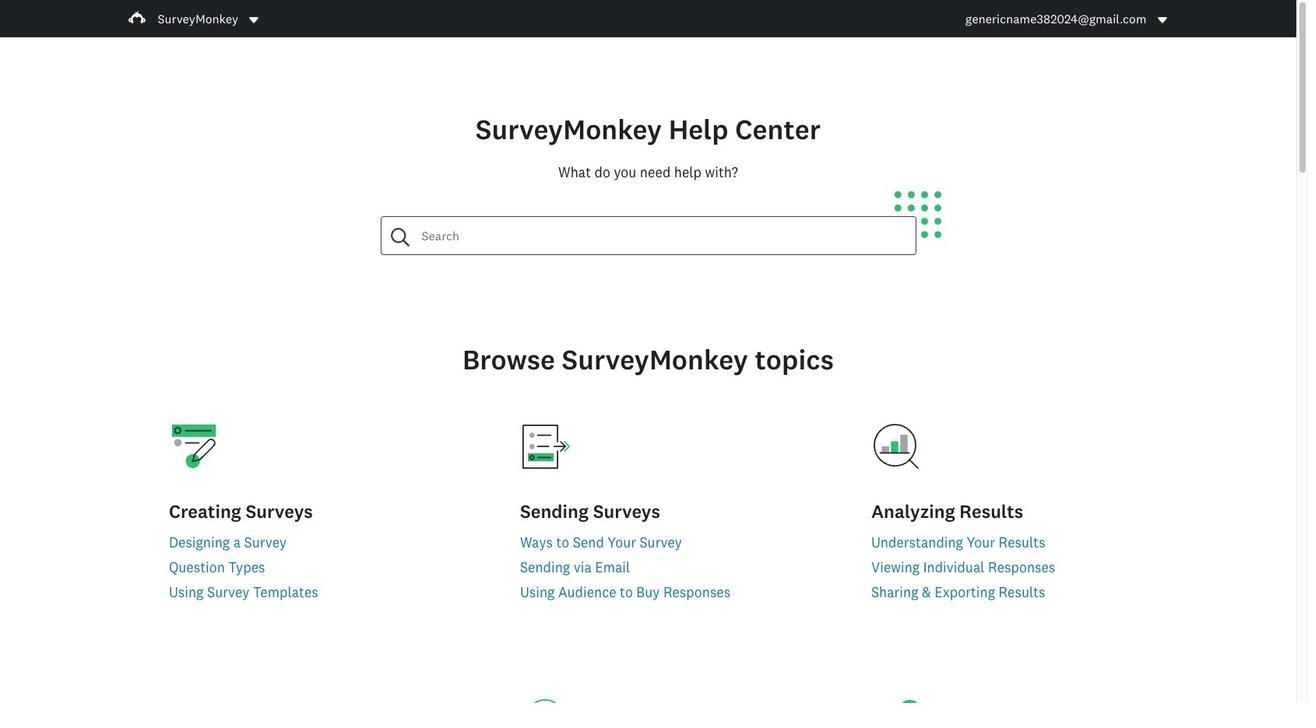Task type: describe. For each thing, give the bounding box(es) containing it.
search image
[[391, 228, 409, 247]]

search image
[[391, 228, 409, 247]]



Task type: locate. For each thing, give the bounding box(es) containing it.
open image
[[1158, 17, 1167, 23]]

open image
[[248, 14, 260, 26], [1156, 14, 1168, 26], [249, 17, 259, 23]]

Search text field
[[409, 217, 915, 255]]



